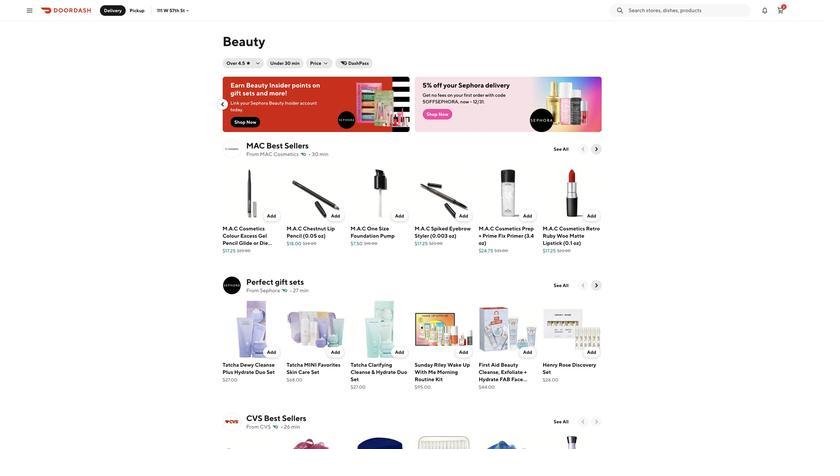 Task type: describe. For each thing, give the bounding box(es) containing it.
duo for dewy
[[255, 369, 266, 375]]

notification bell image
[[762, 6, 769, 14]]

m.a.c for m.a.c cosmetics retro ruby woo matte lipstick (0.1 oz) $17.25 $23.00
[[543, 225, 559, 232]]

m.a.c cosmetics prep + prime fix primer (3.4 oz) $24.75 $33.00
[[479, 225, 534, 253]]

oz) inside m.a.c spiked eyebrow styler (0.003 oz) $17.25 $23.00
[[449, 233, 457, 239]]

now
[[461, 99, 469, 104]]

$7.50
[[351, 241, 363, 246]]

shop now button for 5% off your sephora delivery
[[423, 109, 453, 120]]

over 4.5
[[227, 61, 245, 66]]

previous button of carousel image for sellers
[[580, 418, 587, 425]]

one
[[367, 225, 378, 232]]

rose
[[559, 362, 571, 368]]

set inside tatcha clarifying cleanse & hydrate duo set $27.00
[[351, 376, 359, 382]]

add for m.a.c one size foundation pump
[[395, 213, 404, 218]]

previous button of carousel image for sets
[[580, 282, 587, 289]]

tatcha mini favorites skin care set $68.00
[[287, 362, 341, 382]]

m.a.c for m.a.c cosmetics colour excess gel pencil glide or die eyeliner (0.01 oz)
[[223, 225, 238, 232]]

5%
[[423, 81, 432, 89]]

shop now button for earn beauty insider points on gift sets and more!
[[231, 117, 261, 127]]

more!
[[269, 89, 287, 97]]

add for m.a.c cosmetics prep + prime fix primer (3.4 oz)
[[524, 213, 533, 218]]

perfect
[[246, 277, 274, 286]]

delivery
[[104, 8, 122, 13]]

woo
[[557, 233, 569, 239]]

riley
[[434, 362, 447, 368]]

account
[[300, 100, 317, 106]]

skin
[[287, 369, 297, 375]]

oz) inside m.a.c chestnut lip pencil (0.05 oz) $18.00 $24.00
[[318, 233, 326, 239]]

cosmetics down mac best sellers
[[274, 151, 299, 157]]

tatcha dewy cleanse plus hydrate duo set image
[[223, 300, 282, 359]]

earn
[[231, 81, 245, 89]]

faves
[[479, 383, 493, 390]]

from cvs
[[246, 424, 271, 430]]

excess
[[241, 233, 257, 239]]

m.a.c cosmetics colour excess gel pencil glide or die eyeliner (0.01 oz)
[[223, 225, 268, 253]]

mini
[[304, 362, 317, 368]]

fix
[[499, 233, 506, 239]]

from mac cosmetics
[[246, 151, 299, 157]]

$23.00 inside $17.25 $23.00
[[237, 248, 251, 253]]

beauty inside 'link your sephora beauty insider account today.'
[[269, 100, 284, 106]]

&
[[372, 369, 375, 375]]

delivery button
[[100, 5, 126, 16]]

tatcha clarifying cleanse & hydrate duo set $27.00
[[351, 362, 408, 390]]

exfoliate
[[501, 369, 523, 375]]

111
[[157, 8, 163, 13]]

tatcha clarifying cleanse & hydrate duo set image
[[351, 300, 410, 359]]

m.a.c cosmetics prep + prime fix primer (3.4 oz) image
[[479, 164, 538, 222]]

3 items, open order cart image
[[777, 6, 785, 14]]

–
[[470, 99, 472, 104]]

0 vertical spatial mac
[[246, 141, 265, 150]]

0 vertical spatial cvs
[[246, 414, 263, 423]]

under 30 min button
[[267, 58, 304, 68]]

(3.4
[[525, 233, 534, 239]]

see all for mac best sellers
[[554, 147, 569, 152]]

chestnut
[[303, 225, 326, 232]]

styler
[[415, 233, 429, 239]]

sephora inside 'link your sephora beauty insider account today.'
[[251, 100, 268, 106]]

henry rose discovery set $28.00
[[543, 362, 597, 382]]

set inside tatcha mini favorites skin care set $68.00
[[311, 369, 320, 375]]

$23.00 inside 'm.a.c cosmetics retro ruby woo matte lipstick (0.1 oz) $17.25 $23.00'
[[558, 248, 571, 253]]

0 horizontal spatial $17.25
[[223, 248, 236, 253]]

• for cvs best sellers
[[281, 424, 283, 430]]

under 30 min
[[270, 61, 300, 66]]

link
[[231, 100, 240, 106]]

first aid beauty cleanse, exfoliate + hydrate fab face faves kit (oz) image
[[479, 300, 538, 359]]

aid
[[491, 362, 500, 368]]

tatcha for &
[[351, 362, 367, 368]]

pencil inside m.a.c chestnut lip pencil (0.05 oz) $18.00 $24.00
[[287, 233, 302, 239]]

from for cvs best sellers
[[246, 424, 259, 430]]

min for cvs best sellers
[[291, 424, 300, 430]]

add for tatcha clarifying cleanse & hydrate duo set
[[395, 350, 404, 355]]

m.a.c for m.a.c cosmetics prep + prime fix primer (3.4 oz) $24.75 $33.00
[[479, 225, 494, 232]]

pickup
[[130, 8, 145, 13]]

$44.00
[[479, 384, 495, 390]]

$23.00 inside m.a.c spiked eyebrow styler (0.003 oz) $17.25 $23.00
[[429, 241, 443, 246]]

see all link for mac best sellers
[[550, 144, 573, 154]]

$33.00
[[495, 248, 508, 253]]

oz) inside m.a.c cosmetics colour excess gel pencil glide or die eyeliner (0.01 oz)
[[258, 247, 266, 253]]

add for sunday riley wake up with me morning routine kit
[[459, 350, 469, 355]]

duo for clarifying
[[397, 369, 408, 375]]

1 vertical spatial cvs
[[260, 424, 271, 430]]

tatcha for plus
[[223, 362, 239, 368]]

30 for •
[[312, 151, 319, 157]]

add for tatcha mini favorites skin care set
[[331, 350, 340, 355]]

shop now for 5% off your sephora delivery
[[427, 112, 449, 117]]

earn beauty insider points on gift sets and more!
[[231, 81, 320, 97]]

1 vertical spatial mac
[[260, 151, 273, 157]]

first
[[464, 93, 472, 98]]

gel
[[258, 233, 267, 239]]

next button of carousel image for perfect gift sets
[[593, 282, 600, 289]]

m.a.c spiked eyebrow styler (0.003 oz) $17.25 $23.00
[[415, 225, 471, 246]]

henry
[[543, 362, 558, 368]]

sellers for mac best sellers
[[285, 141, 309, 150]]

code
[[496, 93, 506, 98]]

open menu image
[[26, 6, 34, 14]]

insider inside 'link your sephora beauty insider account today.'
[[285, 100, 299, 106]]

ruby
[[543, 233, 556, 239]]

fab
[[500, 376, 511, 382]]

$28.00
[[543, 377, 559, 382]]

eyebrow
[[449, 225, 471, 232]]

get no fees on your first order with code 5offsephora, now – 12/31.
[[423, 93, 506, 104]]

add for first aid beauty cleanse, exfoliate + hydrate fab face faves kit (oz)
[[524, 350, 533, 355]]

perfect gift sets
[[246, 277, 304, 286]]

sunday riley wake up with me morning routine kit image
[[415, 300, 474, 359]]

hydrate inside first aid beauty cleanse, exfoliate + hydrate fab face faves kit (oz)
[[479, 376, 499, 382]]

(0.05
[[303, 233, 317, 239]]

min for perfect gift sets
[[300, 287, 309, 294]]

up
[[463, 362, 470, 368]]

primer
[[507, 233, 524, 239]]

$17.25 $23.00
[[223, 248, 251, 253]]

m.a.c cosmetics retro ruby woo matte lipstick (0.1 oz) $17.25 $23.00
[[543, 225, 600, 253]]

27
[[293, 287, 299, 294]]

from for mac best sellers
[[246, 151, 259, 157]]

colour
[[223, 233, 239, 239]]

with
[[486, 93, 495, 98]]

111 w 57th st button
[[157, 8, 190, 13]]

m.a.c for m.a.c spiked eyebrow styler (0.003 oz) $17.25 $23.00
[[415, 225, 430, 232]]

fees
[[438, 93, 447, 98]]

mac best sellers
[[246, 141, 309, 150]]

see for mac best sellers
[[554, 147, 562, 152]]

care
[[299, 369, 310, 375]]

favorites
[[318, 362, 341, 368]]

first
[[479, 362, 490, 368]]

next button of carousel image for mac best sellers
[[593, 146, 600, 152]]

on inside get no fees on your first order with code 5offsephora, now – 12/31.
[[448, 93, 453, 98]]

see all for cvs best sellers
[[554, 419, 569, 424]]

111 w 57th st
[[157, 8, 185, 13]]

2 vertical spatial sephora
[[260, 287, 280, 294]]

sunday
[[415, 362, 433, 368]]

see all link for cvs best sellers
[[550, 416, 573, 427]]

cosmetics for m.a.c cosmetics prep + prime fix primer (3.4 oz) $24.75 $33.00
[[496, 225, 521, 232]]

plus
[[223, 369, 233, 375]]

1 vertical spatial previous button of carousel image
[[580, 146, 587, 152]]

(0.003
[[430, 233, 448, 239]]

add for m.a.c cosmetics retro ruby woo matte lipstick (0.1 oz)
[[588, 213, 597, 218]]

min inside 'button'
[[292, 61, 300, 66]]

beauty inside first aid beauty cleanse, exfoliate + hydrate fab face faves kit (oz)
[[501, 362, 519, 368]]

price button
[[306, 58, 333, 68]]

oz) inside 'm.a.c cosmetics retro ruby woo matte lipstick (0.1 oz) $17.25 $23.00'
[[574, 240, 581, 246]]



Task type: locate. For each thing, give the bounding box(es) containing it.
previous button of carousel image
[[580, 282, 587, 289], [580, 418, 587, 425]]

2 previous button of carousel image from the top
[[580, 418, 587, 425]]

hydrate for dewy
[[234, 369, 254, 375]]

0 vertical spatial from
[[246, 151, 259, 157]]

set inside tatcha dewy cleanse plus hydrate duo set $27.00
[[267, 369, 275, 375]]

sephora down perfect gift sets
[[260, 287, 280, 294]]

1 horizontal spatial gift
[[275, 277, 288, 286]]

57th
[[170, 8, 179, 13]]

lipstick
[[543, 240, 563, 246]]

cvs up from cvs
[[246, 414, 263, 423]]

$17.25 down the lipstick
[[543, 248, 556, 253]]

1 horizontal spatial on
[[448, 93, 453, 98]]

1 horizontal spatial shop now
[[427, 112, 449, 117]]

oz) up $24.75
[[479, 240, 487, 246]]

m.a.c inside m.a.c one size foundation pump $7.50 $10.00
[[351, 225, 366, 232]]

2 vertical spatial all
[[563, 419, 569, 424]]

shop now for earn beauty insider points on gift sets and more!
[[235, 120, 257, 125]]

m.a.c inside 'm.a.c cosmetics retro ruby woo matte lipstick (0.1 oz) $17.25 $23.00'
[[543, 225, 559, 232]]

0 vertical spatial shop
[[427, 112, 438, 117]]

$27.00 inside tatcha clarifying cleanse & hydrate duo set $27.00
[[351, 384, 366, 390]]

your inside get no fees on your first order with code 5offsephora, now – 12/31.
[[454, 93, 463, 98]]

2 vertical spatial your
[[240, 100, 250, 106]]

shop now button down today.
[[231, 117, 261, 127]]

0 vertical spatial insider
[[269, 81, 291, 89]]

under
[[270, 61, 284, 66]]

2 vertical spatial see all
[[554, 419, 569, 424]]

2 vertical spatial from
[[246, 424, 259, 430]]

m.a.c up prime
[[479, 225, 494, 232]]

best
[[267, 141, 283, 150], [264, 414, 281, 423]]

m.a.c inside m.a.c cosmetics colour excess gel pencil glide or die eyeliner (0.01 oz)
[[223, 225, 238, 232]]

m.a.c for m.a.c one size foundation pump $7.50 $10.00
[[351, 225, 366, 232]]

2 all from the top
[[563, 283, 569, 288]]

0 horizontal spatial kit
[[436, 376, 443, 382]]

oz) inside the m.a.c cosmetics prep + prime fix primer (3.4 oz) $24.75 $33.00
[[479, 240, 487, 246]]

1 all from the top
[[563, 147, 569, 152]]

1 vertical spatial sets
[[290, 277, 304, 286]]

+ inside first aid beauty cleanse, exfoliate + hydrate fab face faves kit (oz)
[[524, 369, 527, 375]]

all
[[563, 147, 569, 152], [563, 283, 569, 288], [563, 419, 569, 424]]

your up now
[[454, 93, 463, 98]]

$17.25 inside 'm.a.c cosmetics retro ruby woo matte lipstick (0.1 oz) $17.25 $23.00'
[[543, 248, 556, 253]]

1 vertical spatial sephora
[[251, 100, 268, 106]]

1 vertical spatial •
[[290, 287, 292, 294]]

cleanse inside tatcha clarifying cleanse & hydrate duo set $27.00
[[351, 369, 371, 375]]

2 horizontal spatial hydrate
[[479, 376, 499, 382]]

your right off
[[444, 81, 457, 89]]

0 horizontal spatial shop
[[235, 120, 246, 125]]

m.a.c cosmetics retro ruby woo matte lipstick (0.1 oz) image
[[543, 164, 602, 222]]

price
[[310, 61, 322, 66]]

1 horizontal spatial $27.00
[[351, 384, 366, 390]]

on right fees
[[448, 93, 453, 98]]

m.a.c up $18.00
[[287, 225, 302, 232]]

tatcha inside tatcha dewy cleanse plus hydrate duo set $27.00
[[223, 362, 239, 368]]

sunday riley wake up with me morning routine kit $95.00
[[415, 362, 470, 390]]

best up from cvs
[[264, 414, 281, 423]]

see for cvs best sellers
[[554, 419, 562, 424]]

tatcha inside tatcha clarifying cleanse & hydrate duo set $27.00
[[351, 362, 367, 368]]

1 vertical spatial next button of carousel image
[[593, 282, 600, 289]]

m.a.c for m.a.c chestnut lip pencil (0.05 oz) $18.00 $24.00
[[287, 225, 302, 232]]

2 vertical spatial next button of carousel image
[[593, 418, 600, 425]]

insider
[[269, 81, 291, 89], [285, 100, 299, 106]]

0 horizontal spatial cleanse
[[255, 362, 275, 368]]

hydrate inside tatcha dewy cleanse plus hydrate duo set $27.00
[[234, 369, 254, 375]]

all for mac best sellers
[[563, 147, 569, 152]]

sellers up • 30 min at the top left of the page
[[285, 141, 309, 150]]

see all link for perfect gift sets
[[550, 280, 573, 291]]

today.
[[231, 107, 243, 112]]

0 vertical spatial •
[[309, 151, 311, 157]]

0 horizontal spatial $23.00
[[237, 248, 251, 253]]

1 horizontal spatial $23.00
[[429, 241, 443, 246]]

0 horizontal spatial now
[[247, 120, 257, 125]]

mac up from mac cosmetics
[[246, 141, 265, 150]]

cleanse for dewy
[[255, 362, 275, 368]]

2
[[784, 5, 786, 9]]

3 tatcha from the left
[[351, 362, 367, 368]]

$10.00
[[364, 241, 378, 246]]

tatcha mini favorites skin care set image
[[287, 300, 346, 359]]

1 see all from the top
[[554, 147, 569, 152]]

shop for earn beauty insider points on gift sets and more!
[[235, 120, 246, 125]]

all for cvs best sellers
[[563, 419, 569, 424]]

$23.00 down (0.1
[[558, 248, 571, 253]]

next button of carousel image
[[593, 146, 600, 152], [593, 282, 600, 289], [593, 418, 600, 425]]

tatcha up skin
[[287, 362, 303, 368]]

0 vertical spatial your
[[444, 81, 457, 89]]

now down 5offsephora,
[[439, 112, 449, 117]]

0 horizontal spatial previous button of carousel image
[[219, 101, 226, 108]]

delivery
[[486, 81, 510, 89]]

gift up from sephora
[[275, 277, 288, 286]]

duo left with
[[397, 369, 408, 375]]

1 vertical spatial 30
[[312, 151, 319, 157]]

1 vertical spatial see
[[554, 283, 562, 288]]

(0.1
[[564, 240, 573, 246]]

2 vertical spatial see
[[554, 419, 562, 424]]

0 horizontal spatial shop now
[[235, 120, 257, 125]]

add for m.a.c spiked eyebrow styler (0.003 oz)
[[459, 213, 469, 218]]

6 m.a.c from the left
[[543, 225, 559, 232]]

m.a.c up colour
[[223, 225, 238, 232]]

m.a.c one size foundation pump image
[[351, 164, 410, 222]]

shop now
[[427, 112, 449, 117], [235, 120, 257, 125]]

and
[[257, 89, 268, 97]]

tatcha up plus
[[223, 362, 239, 368]]

duo inside tatcha clarifying cleanse & hydrate duo set $27.00
[[397, 369, 408, 375]]

2 vertical spatial •
[[281, 424, 283, 430]]

1 vertical spatial shop now
[[235, 120, 257, 125]]

1 horizontal spatial 30
[[312, 151, 319, 157]]

your inside 'link your sephora beauty insider account today.'
[[240, 100, 250, 106]]

min
[[292, 61, 300, 66], [320, 151, 329, 157], [300, 287, 309, 294], [291, 424, 300, 430]]

Store search: begin typing to search for stores available on DoorDash text field
[[629, 7, 747, 14]]

$27.00 for tatcha clarifying cleanse & hydrate duo set
[[351, 384, 366, 390]]

1 duo from the left
[[255, 369, 266, 375]]

cleanse for clarifying
[[351, 369, 371, 375]]

pump
[[380, 233, 395, 239]]

3 m.a.c from the left
[[351, 225, 366, 232]]

m.a.c inside m.a.c spiked eyebrow styler (0.003 oz) $17.25 $23.00
[[415, 225, 430, 232]]

2 m.a.c from the left
[[287, 225, 302, 232]]

lip
[[327, 225, 335, 232]]

1 next button of carousel image from the top
[[593, 146, 600, 152]]

on right the points at the top left
[[313, 81, 320, 89]]

cvs down cvs best sellers
[[260, 424, 271, 430]]

hydrate down the cleanse,
[[479, 376, 499, 382]]

on
[[313, 81, 320, 89], [448, 93, 453, 98]]

1 vertical spatial your
[[454, 93, 463, 98]]

1 horizontal spatial hydrate
[[376, 369, 396, 375]]

add for m.a.c cosmetics colour excess gel pencil glide or die eyeliner (0.01 oz)
[[267, 213, 276, 218]]

m.a.c up 'foundation' at bottom left
[[351, 225, 366, 232]]

30 for under
[[285, 61, 291, 66]]

2 from from the top
[[246, 287, 259, 294]]

shop down today.
[[235, 120, 246, 125]]

on inside earn beauty insider points on gift sets and more!
[[313, 81, 320, 89]]

gift down earn
[[231, 89, 241, 97]]

see for perfect gift sets
[[554, 283, 562, 288]]

1 vertical spatial from
[[246, 287, 259, 294]]

• 30 min
[[309, 151, 329, 157]]

oz)
[[318, 233, 326, 239], [449, 233, 457, 239], [479, 240, 487, 246], [574, 240, 581, 246], [258, 247, 266, 253]]

cosmetics up 'fix'
[[496, 225, 521, 232]]

+ inside the m.a.c cosmetics prep + prime fix primer (3.4 oz) $24.75 $33.00
[[479, 233, 482, 239]]

1 see from the top
[[554, 147, 562, 152]]

$95.00
[[415, 384, 431, 390]]

1 from from the top
[[246, 151, 259, 157]]

5% off your sephora delivery
[[423, 81, 510, 89]]

size
[[379, 225, 389, 232]]

pencil down colour
[[223, 240, 238, 246]]

1 horizontal spatial shop
[[427, 112, 438, 117]]

1 vertical spatial +
[[524, 369, 527, 375]]

2 see all link from the top
[[550, 280, 573, 291]]

clarifying
[[368, 362, 392, 368]]

prime
[[483, 233, 498, 239]]

0 vertical spatial previous button of carousel image
[[219, 101, 226, 108]]

see
[[554, 147, 562, 152], [554, 283, 562, 288], [554, 419, 562, 424]]

m.a.c up ruby
[[543, 225, 559, 232]]

+ right exfoliate
[[524, 369, 527, 375]]

now for off
[[439, 112, 449, 117]]

from down mac best sellers
[[246, 151, 259, 157]]

+ left prime
[[479, 233, 482, 239]]

your right link
[[240, 100, 250, 106]]

1 vertical spatial best
[[264, 414, 281, 423]]

2 horizontal spatial $17.25
[[543, 248, 556, 253]]

duo left skin
[[255, 369, 266, 375]]

hydrate inside tatcha clarifying cleanse & hydrate duo set $27.00
[[376, 369, 396, 375]]

2 tatcha from the left
[[287, 362, 303, 368]]

m.a.c spiked eyebrow styler (0.003 oz) image
[[415, 164, 474, 222]]

best up from mac cosmetics
[[267, 141, 283, 150]]

$27.00 for tatcha dewy cleanse plus hydrate duo set
[[223, 377, 238, 382]]

0 vertical spatial see
[[554, 147, 562, 152]]

sephora up first
[[459, 81, 484, 89]]

henry rose discovery set image
[[543, 300, 602, 359]]

1 vertical spatial now
[[247, 120, 257, 125]]

1 horizontal spatial +
[[524, 369, 527, 375]]

spiked
[[431, 225, 448, 232]]

1 see all link from the top
[[550, 144, 573, 154]]

beauty inside earn beauty insider points on gift sets and more!
[[246, 81, 268, 89]]

1 vertical spatial all
[[563, 283, 569, 288]]

shop now down today.
[[235, 120, 257, 125]]

add for tatcha dewy cleanse plus hydrate duo set
[[267, 350, 276, 355]]

1 vertical spatial cleanse
[[351, 369, 371, 375]]

cosmetics for m.a.c cosmetics retro ruby woo matte lipstick (0.1 oz) $17.25 $23.00
[[560, 225, 585, 232]]

link your sephora beauty insider account today.
[[231, 100, 317, 112]]

1 previous button of carousel image from the top
[[580, 282, 587, 289]]

shop now down 5offsephora,
[[427, 112, 449, 117]]

2 see from the top
[[554, 283, 562, 288]]

2 duo from the left
[[397, 369, 408, 375]]

0 horizontal spatial 30
[[285, 61, 291, 66]]

0 horizontal spatial hydrate
[[234, 369, 254, 375]]

gift inside earn beauty insider points on gift sets and more!
[[231, 89, 241, 97]]

2 vertical spatial see all link
[[550, 416, 573, 427]]

all for perfect gift sets
[[563, 283, 569, 288]]

cosmetics for m.a.c cosmetics colour excess gel pencil glide or die eyeliner (0.01 oz)
[[239, 225, 265, 232]]

1 horizontal spatial pencil
[[287, 233, 302, 239]]

• for mac best sellers
[[309, 151, 311, 157]]

1 horizontal spatial $17.25
[[415, 241, 428, 246]]

or
[[254, 240, 259, 246]]

3 all from the top
[[563, 419, 569, 424]]

oz) down eyebrow
[[449, 233, 457, 239]]

m.a.c chestnut lip pencil (0.05 oz) image
[[287, 164, 346, 222]]

cosmetics inside the m.a.c cosmetics prep + prime fix primer (3.4 oz) $24.75 $33.00
[[496, 225, 521, 232]]

0 vertical spatial all
[[563, 147, 569, 152]]

hydrate for clarifying
[[376, 369, 396, 375]]

1 vertical spatial see all link
[[550, 280, 573, 291]]

shop
[[427, 112, 438, 117], [235, 120, 246, 125]]

face
[[512, 376, 523, 382]]

m.a.c cosmetics colour excess gel pencil glide or die eyeliner (0.01 oz) image
[[223, 164, 282, 222]]

tatcha
[[223, 362, 239, 368], [287, 362, 303, 368], [351, 362, 367, 368]]

insider inside earn beauty insider points on gift sets and more!
[[269, 81, 291, 89]]

oz) down matte
[[574, 240, 581, 246]]

$27.00 inside tatcha dewy cleanse plus hydrate duo set $27.00
[[223, 377, 238, 382]]

1 vertical spatial on
[[448, 93, 453, 98]]

3 next button of carousel image from the top
[[593, 418, 600, 425]]

0 vertical spatial now
[[439, 112, 449, 117]]

add for m.a.c chestnut lip pencil (0.05 oz)
[[331, 213, 340, 218]]

1 horizontal spatial cleanse
[[351, 369, 371, 375]]

0 horizontal spatial tatcha
[[223, 362, 239, 368]]

2 see all from the top
[[554, 283, 569, 288]]

2 horizontal spatial •
[[309, 151, 311, 157]]

st
[[180, 8, 185, 13]]

m.a.c inside m.a.c chestnut lip pencil (0.05 oz) $18.00 $24.00
[[287, 225, 302, 232]]

oz) down die
[[258, 247, 266, 253]]

shop down 5offsephora,
[[427, 112, 438, 117]]

1 horizontal spatial kit
[[494, 383, 502, 390]]

tatcha left clarifying
[[351, 362, 367, 368]]

shop now button down 5offsephora,
[[423, 109, 453, 120]]

tatcha dewy cleanse plus hydrate duo set $27.00
[[223, 362, 275, 382]]

tatcha inside tatcha mini favorites skin care set $68.00
[[287, 362, 303, 368]]

3 from from the top
[[246, 424, 259, 430]]

morning
[[437, 369, 458, 375]]

0 horizontal spatial $27.00
[[223, 377, 238, 382]]

0 horizontal spatial sets
[[243, 89, 255, 97]]

best for mac
[[267, 141, 283, 150]]

1 horizontal spatial tatcha
[[287, 362, 303, 368]]

m.a.c up styler
[[415, 225, 430, 232]]

4.5
[[238, 61, 245, 66]]

0 vertical spatial sephora
[[459, 81, 484, 89]]

die
[[260, 240, 268, 246]]

beauty up exfoliate
[[501, 362, 519, 368]]

beauty down the more!
[[269, 100, 284, 106]]

1 vertical spatial pencil
[[223, 240, 238, 246]]

cosmetics up matte
[[560, 225, 585, 232]]

next button of carousel image for cvs best sellers
[[593, 418, 600, 425]]

1 vertical spatial insider
[[285, 100, 299, 106]]

sets left and
[[243, 89, 255, 97]]

pickup button
[[126, 5, 149, 16]]

0 vertical spatial kit
[[436, 376, 443, 382]]

no
[[432, 93, 437, 98]]

1 vertical spatial kit
[[494, 383, 502, 390]]

duo inside tatcha dewy cleanse plus hydrate duo set $27.00
[[255, 369, 266, 375]]

2 horizontal spatial tatcha
[[351, 362, 367, 368]]

m.a.c chestnut lip pencil (0.05 oz) $18.00 $24.00
[[287, 225, 335, 246]]

from down perfect
[[246, 287, 259, 294]]

cleanse,
[[479, 369, 500, 375]]

0 horizontal spatial •
[[281, 424, 283, 430]]

cvs health cotton swabs paper stick (50 ct) image
[[415, 436, 474, 449]]

from down cvs best sellers
[[246, 424, 259, 430]]

sets up 27
[[290, 277, 304, 286]]

$17.25 inside m.a.c spiked eyebrow styler (0.003 oz) $17.25 $23.00
[[415, 241, 428, 246]]

0 horizontal spatial duo
[[255, 369, 266, 375]]

0 vertical spatial see all
[[554, 147, 569, 152]]

0 vertical spatial sets
[[243, 89, 255, 97]]

kit left (oz)
[[494, 383, 502, 390]]

from for perfect gift sets
[[246, 287, 259, 294]]

over 4.5 button
[[223, 58, 264, 68]]

set inside henry rose discovery set $28.00
[[543, 369, 551, 375]]

1 horizontal spatial now
[[439, 112, 449, 117]]

cosmetics up excess
[[239, 225, 265, 232]]

sephora
[[459, 81, 484, 89], [251, 100, 268, 106], [260, 287, 280, 294]]

pencil inside m.a.c cosmetics colour excess gel pencil glide or die eyeliner (0.01 oz)
[[223, 240, 238, 246]]

beauty
[[223, 34, 265, 49], [246, 81, 268, 89], [269, 100, 284, 106], [501, 362, 519, 368]]

see all for perfect gift sets
[[554, 283, 569, 288]]

beauty up and
[[246, 81, 268, 89]]

sephora down and
[[251, 100, 268, 106]]

kit inside sunday riley wake up with me morning routine kit $95.00
[[436, 376, 443, 382]]

0 horizontal spatial gift
[[231, 89, 241, 97]]

routine
[[415, 376, 435, 382]]

cosmetics inside 'm.a.c cosmetics retro ruby woo matte lipstick (0.1 oz) $17.25 $23.00'
[[560, 225, 585, 232]]

1 horizontal spatial sets
[[290, 277, 304, 286]]

1 m.a.c from the left
[[223, 225, 238, 232]]

$24.75
[[479, 248, 494, 253]]

order
[[473, 93, 485, 98]]

now down 'link your sephora beauty insider account today.'
[[247, 120, 257, 125]]

sets inside earn beauty insider points on gift sets and more!
[[243, 89, 255, 97]]

0 vertical spatial best
[[267, 141, 283, 150]]

0 horizontal spatial shop now button
[[231, 117, 261, 127]]

1 tatcha from the left
[[223, 362, 239, 368]]

min for mac best sellers
[[320, 151, 329, 157]]

•
[[309, 151, 311, 157], [290, 287, 292, 294], [281, 424, 283, 430]]

m.a.c inside the m.a.c cosmetics prep + prime fix primer (3.4 oz) $24.75 $33.00
[[479, 225, 494, 232]]

1 horizontal spatial previous button of carousel image
[[580, 146, 587, 152]]

dewy
[[240, 362, 254, 368]]

add for henry rose discovery set
[[588, 350, 597, 355]]

$17.25 down styler
[[415, 241, 428, 246]]

$23.00 down glide
[[237, 248, 251, 253]]

beauty up over 4.5 button
[[223, 34, 265, 49]]

$17.25 down colour
[[223, 248, 236, 253]]

$27.00
[[223, 377, 238, 382], [351, 384, 366, 390]]

tatcha for skin
[[287, 362, 303, 368]]

eyeliner
[[223, 247, 243, 253]]

0 vertical spatial gift
[[231, 89, 241, 97]]

0 vertical spatial previous button of carousel image
[[580, 282, 587, 289]]

0 vertical spatial next button of carousel image
[[593, 146, 600, 152]]

pencil up $18.00
[[287, 233, 302, 239]]

kit inside first aid beauty cleanse, exfoliate + hydrate fab face faves kit (oz)
[[494, 383, 502, 390]]

sellers for cvs best sellers
[[282, 414, 307, 423]]

0 vertical spatial 30
[[285, 61, 291, 66]]

off
[[434, 81, 442, 89]]

$23.00
[[429, 241, 443, 246], [237, 248, 251, 253], [558, 248, 571, 253]]

hydrate down clarifying
[[376, 369, 396, 375]]

now for beauty
[[247, 120, 257, 125]]

1 vertical spatial $27.00
[[351, 384, 366, 390]]

0 horizontal spatial on
[[313, 81, 320, 89]]

previous button of carousel image
[[219, 101, 226, 108], [580, 146, 587, 152]]

0 vertical spatial shop now
[[427, 112, 449, 117]]

wake
[[448, 362, 462, 368]]

0 vertical spatial on
[[313, 81, 320, 89]]

• 27 min
[[290, 287, 309, 294]]

with
[[415, 369, 427, 375]]

1 horizontal spatial shop now button
[[423, 109, 453, 120]]

1 vertical spatial gift
[[275, 277, 288, 286]]

$23.00 down (0.003 in the right bottom of the page
[[429, 241, 443, 246]]

0 horizontal spatial +
[[479, 233, 482, 239]]

sets
[[243, 89, 255, 97], [290, 277, 304, 286]]

first aid beauty cleanse, exfoliate + hydrate fab face faves kit (oz)
[[479, 362, 527, 390]]

best for cvs
[[264, 414, 281, 423]]

foundation
[[351, 233, 379, 239]]

glide
[[239, 240, 253, 246]]

pencil
[[287, 233, 302, 239], [223, 240, 238, 246]]

3 see from the top
[[554, 419, 562, 424]]

your
[[444, 81, 457, 89], [454, 93, 463, 98], [240, 100, 250, 106]]

0 vertical spatial $27.00
[[223, 377, 238, 382]]

cosmetics inside m.a.c cosmetics colour excess gel pencil glide or die eyeliner (0.01 oz)
[[239, 225, 265, 232]]

dashpass
[[349, 61, 369, 66]]

shop for 5% off your sephora delivery
[[427, 112, 438, 117]]

insider left account
[[285, 100, 299, 106]]

3 see all link from the top
[[550, 416, 573, 427]]

hydrate down dewy
[[234, 369, 254, 375]]

4 m.a.c from the left
[[415, 225, 430, 232]]

cleanse left &
[[351, 369, 371, 375]]

sellers up '• 26 min'
[[282, 414, 307, 423]]

1 vertical spatial sellers
[[282, 414, 307, 423]]

0 vertical spatial cleanse
[[255, 362, 275, 368]]

0 vertical spatial see all link
[[550, 144, 573, 154]]

cleanse right dewy
[[255, 362, 275, 368]]

cleanse inside tatcha dewy cleanse plus hydrate duo set $27.00
[[255, 362, 275, 368]]

points
[[292, 81, 311, 89]]

w
[[164, 8, 169, 13]]

30 inside 'button'
[[285, 61, 291, 66]]

gift
[[231, 89, 241, 97], [275, 277, 288, 286]]

oz) down chestnut
[[318, 233, 326, 239]]

• for perfect gift sets
[[290, 287, 292, 294]]

3 see all from the top
[[554, 419, 569, 424]]

2 next button of carousel image from the top
[[593, 282, 600, 289]]

26
[[284, 424, 290, 430]]

5 m.a.c from the left
[[479, 225, 494, 232]]

insider up the more!
[[269, 81, 291, 89]]

mac down mac best sellers
[[260, 151, 273, 157]]

2 horizontal spatial $23.00
[[558, 248, 571, 253]]

kit down me
[[436, 376, 443, 382]]

• 26 min
[[281, 424, 300, 430]]



Task type: vqa. For each thing, say whether or not it's contained in the screenshot.
Oolong Tea Can's $2.50
no



